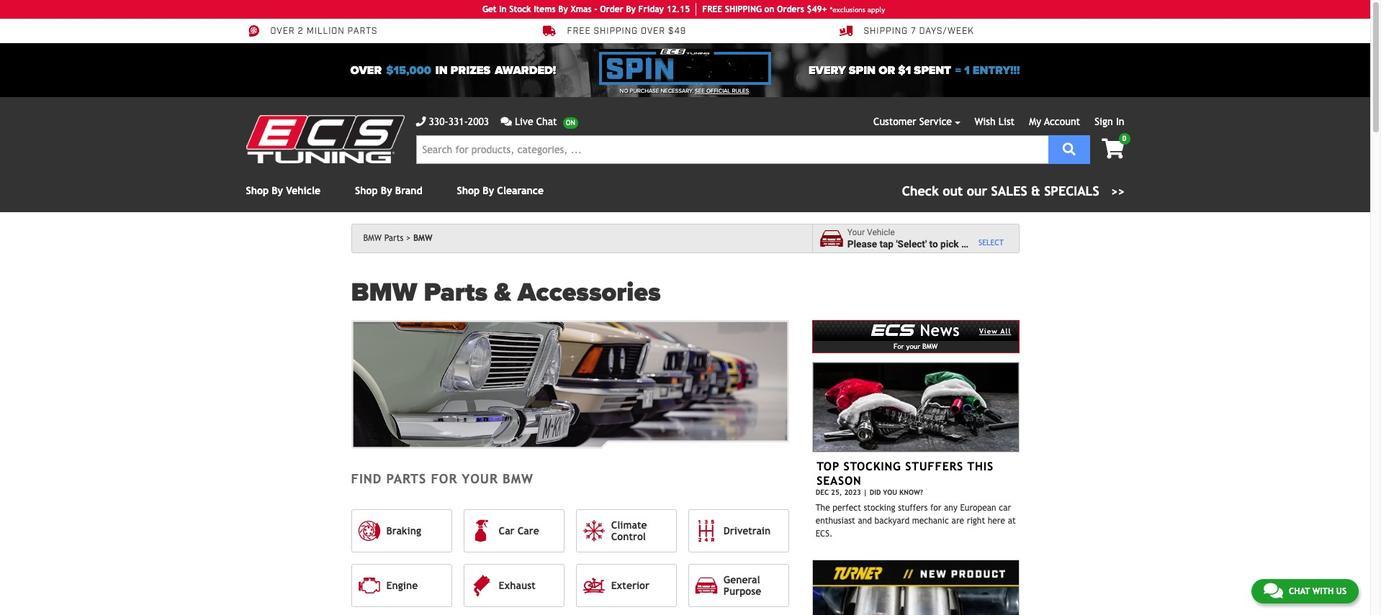 Task type: vqa. For each thing, say whether or not it's contained in the screenshot.
Twitter logo
no



Task type: locate. For each thing, give the bounding box(es) containing it.
specials
[[1044, 184, 1100, 199]]

your
[[906, 342, 920, 350], [462, 471, 498, 487]]

general purpose link
[[688, 565, 789, 608]]

3 shop from the left
[[457, 185, 480, 197]]

$49
[[668, 26, 686, 37]]

find
[[351, 471, 382, 487]]

us
[[1336, 587, 1347, 597]]

0 vertical spatial parts
[[384, 233, 404, 243]]

your vehicle please tap 'select' to pick a vehicle
[[847, 228, 1000, 250]]

shop for shop by clearance
[[457, 185, 480, 197]]

0 horizontal spatial over
[[270, 26, 295, 37]]

331-
[[448, 116, 468, 127]]

right
[[967, 516, 985, 526]]

sales & specials
[[991, 184, 1100, 199]]

sales
[[991, 184, 1027, 199]]

sign in
[[1095, 116, 1125, 127]]

in right sign
[[1116, 116, 1125, 127]]

1 vertical spatial &
[[494, 277, 511, 308]]

by left brand
[[381, 185, 392, 197]]

pick
[[941, 238, 959, 250]]

for up mechanic
[[930, 503, 942, 513]]

in right get
[[499, 4, 507, 14]]

1 vertical spatial in
[[1116, 116, 1125, 127]]

vehicle
[[969, 238, 1000, 250]]

0 horizontal spatial chat
[[536, 116, 557, 127]]

&
[[1031, 184, 1040, 199], [494, 277, 511, 308]]

over left 2
[[270, 26, 295, 37]]

0 vertical spatial &
[[1031, 184, 1040, 199]]

for inside top stocking stuffers this season dec 25, 2023 | did you know? the perfect stocking stuffers for any european car enthusiast and backyard mechanic are right here at ecs.
[[930, 503, 942, 513]]

free shipping over $49 link
[[543, 24, 686, 37]]

for
[[894, 342, 904, 350]]

this
[[968, 460, 994, 474]]

shopping cart image
[[1102, 139, 1125, 159]]

0 horizontal spatial shop
[[246, 185, 269, 197]]

your up "car care" link
[[462, 471, 498, 487]]

by down ecs tuning image
[[272, 185, 283, 197]]

1 horizontal spatial your
[[906, 342, 920, 350]]

exhaust link
[[463, 565, 564, 608]]

chat left with
[[1289, 587, 1310, 597]]

spin
[[849, 63, 876, 77]]

vehicle
[[286, 185, 321, 197], [867, 228, 895, 238]]

braking link
[[351, 510, 452, 553]]

ecs tuning 'spin to win' contest logo image
[[599, 49, 771, 85]]

shop by brand link
[[355, 185, 422, 197]]

necessary.
[[661, 88, 694, 94]]

1 vertical spatial over
[[350, 63, 382, 77]]

top stocking stuffers this season link
[[817, 460, 994, 488]]

bmw right bmw parts link
[[413, 233, 433, 243]]

customer
[[874, 116, 916, 127]]

my
[[1029, 116, 1041, 127]]

bmw banner image image
[[351, 320, 789, 449]]

orders
[[777, 4, 804, 14]]

1 vertical spatial your
[[462, 471, 498, 487]]

1 horizontal spatial over
[[350, 63, 382, 77]]

over
[[641, 26, 666, 37]]

account
[[1044, 116, 1080, 127]]

*exclusions apply link
[[830, 4, 885, 15]]

0 horizontal spatial &
[[494, 277, 511, 308]]

by right order
[[626, 4, 636, 14]]

no purchase necessary. see official rules .
[[620, 88, 751, 94]]

parts
[[384, 233, 404, 243], [424, 277, 488, 308], [386, 471, 426, 487]]

bmw
[[363, 233, 382, 243], [413, 233, 433, 243], [351, 277, 417, 308], [923, 342, 938, 350], [503, 471, 534, 487]]

shop by brand
[[355, 185, 422, 197]]

by left clearance
[[483, 185, 494, 197]]

0 vertical spatial in
[[499, 4, 507, 14]]

comments image
[[1264, 583, 1283, 600]]

perfect
[[833, 503, 861, 513]]

over down parts
[[350, 63, 382, 77]]

european
[[960, 503, 996, 513]]

sign in link
[[1095, 116, 1125, 127]]

here
[[988, 516, 1005, 526]]

ecs tuning image
[[246, 115, 404, 163]]

in for sign
[[1116, 116, 1125, 127]]

bmw down bmw parts
[[351, 277, 417, 308]]

please
[[847, 238, 877, 250]]

over for over $15,000 in prizes
[[350, 63, 382, 77]]

1 vertical spatial for
[[930, 503, 942, 513]]

bmw for bmw parts
[[363, 233, 382, 243]]

over 2 million parts link
[[246, 24, 378, 37]]

service
[[919, 116, 952, 127]]

ecs.
[[816, 529, 833, 539]]

2003
[[468, 116, 489, 127]]

exterior link
[[576, 565, 677, 608]]

over 2 million parts
[[270, 26, 378, 37]]

enthusiast
[[816, 516, 855, 526]]

exhaust
[[499, 580, 536, 592]]

view all
[[979, 328, 1011, 336]]

1 horizontal spatial for
[[930, 503, 942, 513]]

bmw down shop by brand
[[363, 233, 382, 243]]

official
[[706, 88, 731, 94]]

exterior
[[611, 580, 650, 592]]

parts for bmw parts
[[384, 233, 404, 243]]

see
[[695, 88, 705, 94]]

xmas
[[571, 4, 592, 14]]

days/week
[[919, 26, 974, 37]]

1 horizontal spatial chat
[[1289, 587, 1310, 597]]

1 horizontal spatial in
[[1116, 116, 1125, 127]]

7
[[911, 26, 916, 37]]

2 shop from the left
[[355, 185, 378, 197]]

shop for shop by vehicle
[[246, 185, 269, 197]]

1 horizontal spatial shop
[[355, 185, 378, 197]]

purchase
[[630, 88, 659, 94]]

0 vertical spatial chat
[[536, 116, 557, 127]]

for up braking link
[[431, 471, 458, 487]]

1 shop from the left
[[246, 185, 269, 197]]

chat with us
[[1289, 587, 1347, 597]]

dec
[[816, 489, 829, 497]]

stocking
[[864, 503, 896, 513]]

bmw for bmw
[[413, 233, 433, 243]]

top stocking stuffers this season image
[[812, 362, 1019, 453]]

2023
[[844, 489, 861, 497]]

1 vertical spatial parts
[[424, 277, 488, 308]]

on
[[765, 4, 775, 14]]

spent
[[914, 63, 951, 77]]

12.15
[[667, 4, 690, 14]]

330-
[[429, 116, 448, 127]]

live chat link
[[501, 115, 578, 130]]

0 vertical spatial for
[[431, 471, 458, 487]]

did
[[870, 489, 881, 497]]

backyard
[[875, 516, 910, 526]]

1 vertical spatial chat
[[1289, 587, 1310, 597]]

0 horizontal spatial in
[[499, 4, 507, 14]]

chat right live
[[536, 116, 557, 127]]

2 vertical spatial parts
[[386, 471, 426, 487]]

phone image
[[416, 117, 426, 127]]

shop by vehicle
[[246, 185, 321, 197]]

'select'
[[896, 238, 927, 250]]

tap
[[880, 238, 894, 250]]

1 horizontal spatial &
[[1031, 184, 1040, 199]]

stocking
[[844, 460, 901, 474]]

0 vertical spatial over
[[270, 26, 295, 37]]

purpose
[[724, 586, 761, 598]]

vehicle down ecs tuning image
[[286, 185, 321, 197]]

shop
[[246, 185, 269, 197], [355, 185, 378, 197], [457, 185, 480, 197]]

shipping 7 days/week
[[864, 26, 974, 37]]

0 horizontal spatial vehicle
[[286, 185, 321, 197]]

1 vertical spatial vehicle
[[867, 228, 895, 238]]

vehicle up tap
[[867, 228, 895, 238]]

are
[[952, 516, 964, 526]]

car care link
[[463, 510, 564, 553]]

2 horizontal spatial shop
[[457, 185, 480, 197]]

to
[[929, 238, 938, 250]]

your right for
[[906, 342, 920, 350]]

live chat
[[515, 116, 557, 127]]

by for shop by clearance
[[483, 185, 494, 197]]

|
[[863, 489, 868, 497]]

mechanic
[[912, 516, 949, 526]]

1 horizontal spatial vehicle
[[867, 228, 895, 238]]



Task type: describe. For each thing, give the bounding box(es) containing it.
*exclusions
[[830, 5, 866, 13]]

my account link
[[1029, 116, 1080, 127]]

vehicle inside your vehicle please tap 'select' to pick a vehicle
[[867, 228, 895, 238]]

free shipping over $49
[[567, 26, 686, 37]]

free ship ping on orders $49+ *exclusions apply
[[702, 4, 885, 14]]

engine
[[386, 580, 418, 592]]

general purpose
[[724, 575, 761, 598]]

0 vertical spatial vehicle
[[286, 185, 321, 197]]

drivetrain
[[724, 526, 771, 537]]

braking
[[386, 526, 421, 537]]

1
[[964, 63, 970, 77]]

shipping
[[864, 26, 908, 37]]

my account
[[1029, 116, 1080, 127]]

shop by clearance
[[457, 185, 544, 197]]

rules
[[732, 88, 749, 94]]

parts for find parts for your bmw
[[386, 471, 426, 487]]

by for shop by brand
[[381, 185, 392, 197]]

$49+
[[807, 4, 827, 14]]

ecs
[[871, 319, 915, 340]]

select link
[[979, 238, 1004, 248]]

shipping
[[594, 26, 638, 37]]

list
[[999, 116, 1015, 127]]

0 horizontal spatial for
[[431, 471, 458, 487]]

climate
[[611, 520, 647, 531]]

search image
[[1063, 142, 1076, 155]]

bmw for bmw parts & accessories
[[351, 277, 417, 308]]

stuffers
[[905, 460, 964, 474]]

by left xmas
[[558, 4, 568, 14]]

free
[[567, 26, 591, 37]]

apply
[[868, 5, 885, 13]]

with
[[1313, 587, 1334, 597]]

brand
[[395, 185, 422, 197]]

entry!!!
[[973, 63, 1020, 77]]

or
[[879, 63, 895, 77]]

chat with us link
[[1252, 580, 1359, 604]]

parts
[[348, 26, 378, 37]]

ping
[[743, 4, 762, 14]]

by for shop by vehicle
[[272, 185, 283, 197]]

0 horizontal spatial your
[[462, 471, 498, 487]]

you
[[883, 489, 897, 497]]

season
[[817, 475, 862, 488]]

bmw parts link
[[363, 233, 411, 243]]

stock
[[509, 4, 531, 14]]

every
[[809, 63, 846, 77]]

all
[[1001, 328, 1011, 336]]

and
[[858, 516, 872, 526]]

0 vertical spatial your
[[906, 342, 920, 350]]

control
[[611, 531, 646, 543]]

every spin or $1 spent = 1 entry!!!
[[809, 63, 1020, 77]]

comments image
[[501, 117, 512, 127]]

car
[[999, 503, 1011, 513]]

the
[[816, 503, 830, 513]]

climate control
[[611, 520, 647, 543]]

Search text field
[[416, 135, 1048, 164]]

ship
[[725, 4, 743, 14]]

car
[[499, 526, 515, 537]]

find parts for your bmw
[[351, 471, 534, 487]]

bmw parts
[[363, 233, 404, 243]]

bmw parts & accessories
[[351, 277, 661, 308]]

wish list
[[975, 116, 1015, 127]]

wish list link
[[975, 116, 1015, 127]]

top
[[817, 460, 840, 474]]

in for get
[[499, 4, 507, 14]]

prizes
[[451, 63, 491, 77]]

parts for bmw parts & accessories
[[424, 277, 488, 308]]

-
[[594, 4, 597, 14]]

general
[[724, 575, 760, 586]]

bmw up 'car care'
[[503, 471, 534, 487]]

get in stock items by xmas - order by friday 12.15
[[482, 4, 690, 14]]

order
[[600, 4, 624, 14]]

engine link
[[351, 565, 452, 608]]

get
[[482, 4, 497, 14]]

a
[[961, 238, 967, 250]]

million
[[307, 26, 345, 37]]

.
[[749, 88, 751, 94]]

330-331-2003
[[429, 116, 489, 127]]

sales & specials link
[[902, 181, 1125, 201]]

shop by clearance link
[[457, 185, 544, 197]]

=
[[956, 63, 961, 77]]

shop for shop by brand
[[355, 185, 378, 197]]

new turner e36 m3 lightweight performance exhaust image
[[812, 561, 1019, 616]]

$15,000
[[386, 63, 431, 77]]

bmw down 'news'
[[923, 342, 938, 350]]

at
[[1008, 516, 1016, 526]]

car care
[[499, 526, 539, 537]]

over for over 2 million parts
[[270, 26, 295, 37]]

25,
[[831, 489, 842, 497]]

drivetrain link
[[688, 510, 789, 553]]

$1
[[898, 63, 911, 77]]

shop by vehicle link
[[246, 185, 321, 197]]

care
[[518, 526, 539, 537]]

news
[[920, 321, 960, 340]]

top stocking stuffers this season dec 25, 2023 | did you know? the perfect stocking stuffers for any european car enthusiast and backyard mechanic are right here at ecs.
[[816, 460, 1016, 539]]



